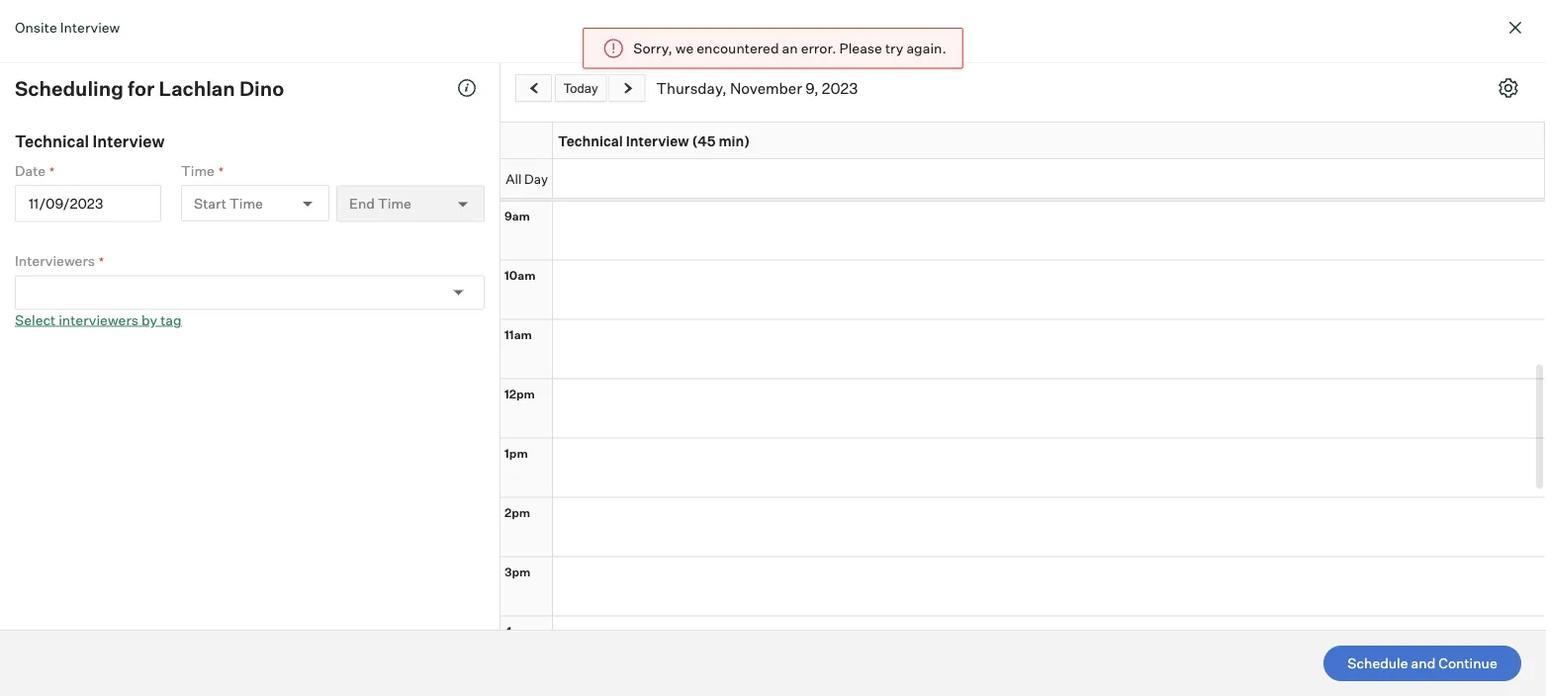 Task type: vqa. For each thing, say whether or not it's contained in the screenshot.
the Thursday, November 9, 2023
yes



Task type: describe. For each thing, give the bounding box(es) containing it.
by
[[142, 311, 157, 329]]

(45
[[692, 132, 716, 149]]

1 vertical spatial time
[[230, 195, 263, 212]]

schedule and continue button
[[1324, 646, 1522, 682]]

tag
[[160, 311, 182, 329]]

settings image
[[1499, 78, 1519, 98]]

select interviewers by tag
[[15, 311, 182, 329]]

technical for technical interview (45 min)
[[558, 132, 623, 149]]

error.
[[801, 40, 837, 57]]

try
[[886, 40, 904, 57]]

thursday,
[[657, 79, 727, 97]]

an
[[782, 40, 798, 57]]

2pm
[[505, 505, 530, 520]]

date
[[15, 162, 46, 179]]

november
[[730, 79, 802, 97]]

again.
[[907, 40, 947, 57]]

start
[[194, 195, 227, 212]]

today button
[[555, 74, 607, 102]]

select
[[15, 311, 56, 329]]

candidate details image
[[457, 78, 477, 98]]

technical for technical interview
[[15, 131, 89, 151]]

left single arrow image
[[527, 82, 542, 95]]

onsite
[[15, 18, 57, 36]]

technical interview (45 min)
[[558, 132, 750, 149]]

12pm
[[505, 386, 535, 401]]

3pm
[[505, 565, 531, 579]]

onsite interview
[[15, 18, 120, 36]]

11am
[[505, 327, 532, 342]]

we
[[676, 40, 694, 57]]

4pm
[[505, 624, 531, 639]]

min)
[[719, 132, 750, 149]]

and
[[1412, 655, 1436, 672]]

2023
[[822, 79, 858, 97]]

all day
[[506, 170, 548, 186]]

for
[[128, 76, 155, 100]]

encountered
[[697, 40, 779, 57]]

interview for technical interview
[[93, 131, 165, 151]]



Task type: locate. For each thing, give the bounding box(es) containing it.
start time
[[194, 195, 263, 212]]

1 horizontal spatial technical
[[558, 132, 623, 149]]

9,
[[806, 79, 819, 97]]

0 vertical spatial time
[[181, 162, 215, 179]]

1 horizontal spatial time
[[230, 195, 263, 212]]

schedule
[[1348, 655, 1409, 672]]

time right the start
[[230, 195, 263, 212]]

technical down today button
[[558, 132, 623, 149]]

technical
[[15, 131, 89, 151], [558, 132, 623, 149]]

please
[[840, 40, 883, 57]]

right single arrow image
[[620, 82, 636, 95]]

scheduling
[[15, 76, 124, 100]]

dino
[[239, 76, 284, 100]]

0 horizontal spatial time
[[181, 162, 215, 179]]

interview down for
[[93, 131, 165, 151]]

select interviewers by tag link
[[15, 311, 182, 329]]

0 horizontal spatial technical
[[15, 131, 89, 151]]

10am
[[505, 268, 536, 283]]

close image
[[1504, 16, 1528, 40]]

interview for technical interview (45 min)
[[626, 132, 689, 149]]

interviewers
[[15, 252, 95, 270]]

continue
[[1439, 655, 1498, 672]]

schedule and continue
[[1348, 655, 1498, 672]]

scheduling for lachlan dino
[[15, 76, 284, 100]]

11/09/2023
[[29, 195, 103, 212]]

9am
[[505, 208, 530, 223]]

interviewers
[[59, 311, 139, 329]]

interview
[[60, 18, 120, 36], [93, 131, 165, 151], [626, 132, 689, 149]]

technical up date
[[15, 131, 89, 151]]

interview left (45
[[626, 132, 689, 149]]

time up the start
[[181, 162, 215, 179]]

technical interview
[[15, 131, 165, 151]]

day
[[525, 170, 548, 186]]

time
[[181, 162, 215, 179], [230, 195, 263, 212]]

today
[[564, 80, 598, 95]]

interview right onsite
[[60, 18, 120, 36]]

lachlan
[[159, 76, 235, 100]]

sorry, we encountered an error. please try again.
[[634, 40, 947, 57]]

sorry,
[[634, 40, 673, 57]]

1pm
[[505, 446, 528, 461]]

all
[[506, 170, 522, 186]]

interview for onsite interview
[[60, 18, 120, 36]]

thursday, november 9, 2023
[[657, 79, 858, 97]]



